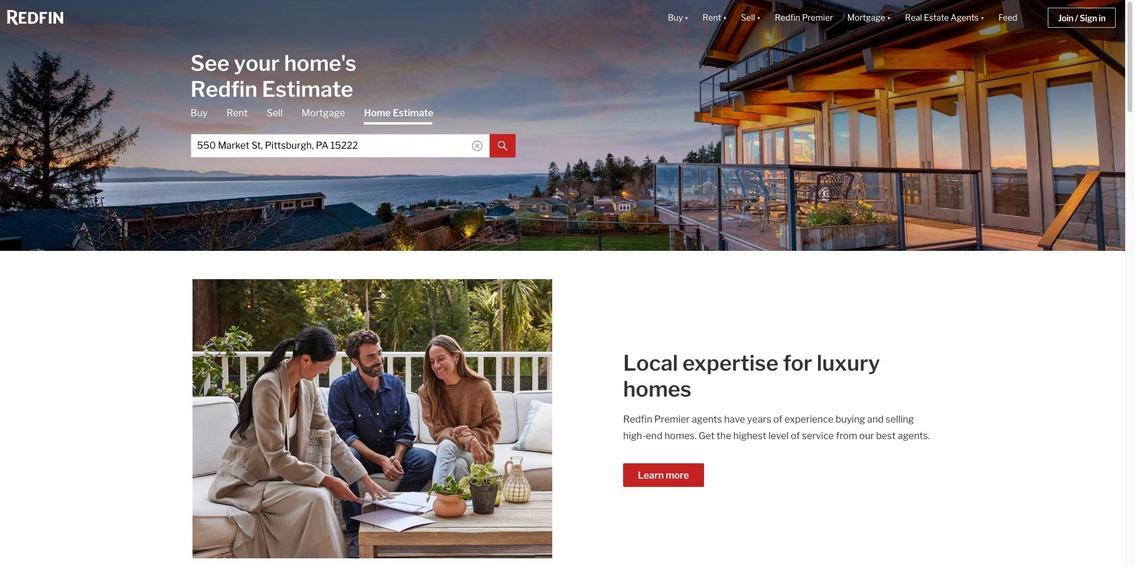 Task type: locate. For each thing, give the bounding box(es) containing it.
clear input button
[[472, 142, 483, 153]]

tab list
[[191, 107, 516, 158]]

Enter your street address search field
[[191, 134, 490, 158]]



Task type: describe. For each thing, give the bounding box(es) containing it.
a woman showing a document for a backyard consultation. image
[[193, 280, 553, 559]]

search input image
[[472, 140, 483, 151]]

submit search image
[[498, 141, 507, 151]]



Task type: vqa. For each thing, say whether or not it's contained in the screenshot.
by
no



